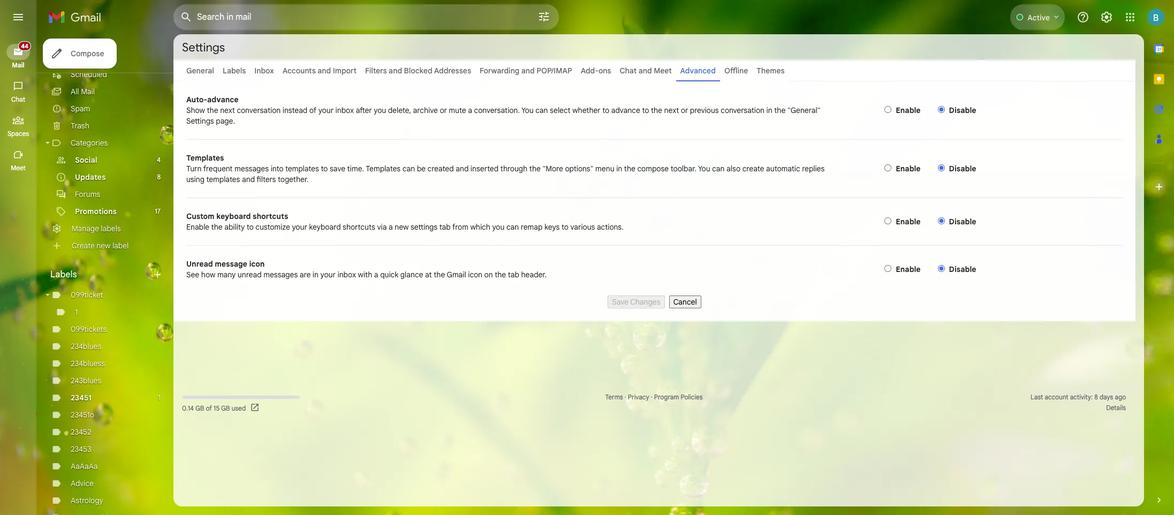 Task type: describe. For each thing, give the bounding box(es) containing it.
1 horizontal spatial 1
[[158, 394, 161, 402]]

inbox
[[255, 66, 274, 76]]

234blues link
[[71, 342, 101, 351]]

disable radio for to
[[938, 106, 945, 113]]

and right "created"
[[456, 164, 469, 174]]

099tickets link
[[71, 325, 107, 334]]

forums
[[75, 190, 100, 199]]

auto-advance show the next conversation instead of your inbox after you delete, archive or mute a conversation. you can select whether to advance to the next or previous conversation in the "general" settings page.
[[186, 95, 821, 126]]

the left "more
[[530, 164, 541, 174]]

8 inside last account activity: 8 days ago details
[[1095, 393, 1099, 401]]

23451
[[71, 393, 92, 403]]

0 horizontal spatial of
[[206, 404, 212, 412]]

23453 link
[[71, 445, 91, 454]]

archive
[[413, 106, 438, 115]]

after
[[356, 106, 372, 115]]

quick
[[380, 270, 399, 280]]

spam link
[[71, 104, 90, 114]]

delete,
[[388, 106, 411, 115]]

accounts
[[283, 66, 316, 76]]

terms
[[606, 393, 623, 401]]

enable radio for see how many unread messages are in your inbox with a quick glance at the gmail icon on the tab header.
[[885, 265, 892, 272]]

23451o
[[71, 410, 94, 420]]

filters and blocked addresses link
[[365, 66, 471, 76]]

the left "general"
[[775, 106, 786, 115]]

0 vertical spatial icon
[[249, 259, 265, 269]]

create new label link
[[72, 241, 129, 251]]

ability
[[225, 222, 245, 232]]

Disable radio
[[938, 164, 945, 171]]

a inside "auto-advance show the next conversation instead of your inbox after you delete, archive or mute a conversation. you can select whether to advance to the next or previous conversation in the "general" settings page."
[[468, 106, 473, 115]]

activity:
[[1071, 393, 1094, 401]]

advanced
[[681, 66, 716, 76]]

1 vertical spatial keyboard
[[309, 222, 341, 232]]

policies
[[681, 393, 703, 401]]

promotions
[[75, 207, 117, 216]]

enable radio for enable the ability to customize your keyboard shortcuts via a new settings tab from which you can remap keys to various actions.
[[885, 218, 892, 224]]

and left filters
[[242, 175, 255, 184]]

gmail
[[447, 270, 466, 280]]

to right "whether"
[[603, 106, 610, 115]]

mute
[[449, 106, 466, 115]]

settings
[[411, 222, 438, 232]]

via
[[377, 222, 387, 232]]

account
[[1045, 393, 1069, 401]]

Search in mail text field
[[197, 12, 508, 23]]

select
[[550, 106, 571, 115]]

cancel
[[674, 297, 697, 307]]

settings inside "auto-advance show the next conversation instead of your inbox after you delete, archive or mute a conversation. you can select whether to advance to the next or previous conversation in the "general" settings page."
[[186, 116, 214, 126]]

unread
[[238, 270, 262, 280]]

1 · from the left
[[625, 393, 627, 401]]

changes
[[631, 297, 661, 307]]

all
[[71, 87, 79, 96]]

enable for templates turn frequent messages into templates to save time. templates can be created and inserted through the "more options" menu in the compose toolbar. you can also create automatic replies using templates and filters together.
[[896, 164, 921, 174]]

17
[[155, 207, 161, 215]]

previous
[[690, 106, 719, 115]]

enable for auto-advance show the next conversation instead of your inbox after you delete, archive or mute a conversation. you can select whether to advance to the next or previous conversation in the "general" settings page.
[[896, 106, 921, 115]]

actions.
[[597, 222, 624, 232]]

disable for to
[[950, 106, 977, 115]]

0 vertical spatial templates
[[186, 153, 224, 163]]

15
[[214, 404, 220, 412]]

Search in mail search field
[[174, 4, 559, 30]]

in inside templates turn frequent messages into templates to save time. templates can be created and inserted through the "more options" menu in the compose toolbar. you can also create automatic replies using templates and filters together.
[[617, 164, 623, 174]]

through
[[501, 164, 528, 174]]

menu
[[596, 164, 615, 174]]

you inside custom keyboard shortcuts enable the ability to customize your keyboard shortcuts via a new settings tab from which you can remap keys to various actions.
[[493, 222, 505, 232]]

2 gb from the left
[[221, 404, 230, 412]]

support image
[[1077, 11, 1090, 24]]

create
[[743, 164, 765, 174]]

2 next from the left
[[665, 106, 679, 115]]

program
[[655, 393, 680, 401]]

compose button
[[43, 39, 117, 69]]

frequent
[[203, 164, 233, 174]]

instead
[[283, 106, 308, 115]]

forwarding
[[480, 66, 520, 76]]

in inside unread message icon see how many unread messages are in your inbox with a quick glance at the gmail icon on the tab header.
[[313, 270, 319, 280]]

099ticket link
[[71, 290, 103, 300]]

chat and meet link
[[620, 66, 672, 76]]

footer containing terms
[[174, 392, 1136, 414]]

show
[[186, 106, 205, 115]]

and for accounts
[[318, 66, 331, 76]]

tab inside custom keyboard shortcuts enable the ability to customize your keyboard shortcuts via a new settings tab from which you can remap keys to various actions.
[[440, 222, 451, 232]]

trash link
[[71, 121, 89, 131]]

you inside "auto-advance show the next conversation instead of your inbox after you delete, archive or mute a conversation. you can select whether to advance to the next or previous conversation in the "general" settings page."
[[374, 106, 386, 115]]

import
[[333, 66, 357, 76]]

options"
[[565, 164, 594, 174]]

44 link
[[6, 41, 31, 60]]

add-ons link
[[581, 66, 611, 76]]

you inside "auto-advance show the next conversation instead of your inbox after you delete, archive or mute a conversation. you can select whether to advance to the next or previous conversation in the "general" settings page."
[[522, 106, 534, 115]]

settings image
[[1101, 11, 1114, 24]]

automatic
[[767, 164, 801, 174]]

4 disable from the top
[[950, 265, 977, 274]]

spaces heading
[[0, 130, 36, 138]]

ago
[[1116, 393, 1127, 401]]

whether
[[573, 106, 601, 115]]

unread message icon see how many unread messages are in your inbox with a quick glance at the gmail icon on the tab header.
[[186, 259, 547, 280]]

astrology
[[71, 496, 103, 506]]

spam
[[71, 104, 90, 114]]

the down chat and meet
[[651, 106, 663, 115]]

blocked
[[404, 66, 433, 76]]

0 horizontal spatial keyboard
[[217, 212, 251, 221]]

templates turn frequent messages into templates to save time. templates can be created and inserted through the "more options" menu in the compose toolbar. you can also create automatic replies using templates and filters together.
[[186, 153, 825, 184]]

general link
[[186, 66, 214, 76]]

chat for chat and meet
[[620, 66, 637, 76]]

message
[[215, 259, 247, 269]]

navigation containing mail
[[0, 34, 38, 515]]

1 horizontal spatial advance
[[612, 106, 641, 115]]

1 vertical spatial templates
[[207, 175, 240, 184]]

to down chat and meet link
[[643, 106, 649, 115]]

updates link
[[75, 173, 106, 182]]

23452
[[71, 428, 91, 437]]

can left be
[[403, 164, 415, 174]]

1 link
[[75, 308, 78, 317]]

addresses
[[434, 66, 471, 76]]

filters
[[365, 66, 387, 76]]

0 vertical spatial 1
[[75, 308, 78, 317]]

messages inside unread message icon see how many unread messages are in your inbox with a quick glance at the gmail icon on the tab header.
[[264, 270, 298, 280]]

the right on
[[495, 270, 506, 280]]

at
[[425, 270, 432, 280]]

234blues
[[71, 342, 101, 351]]

23451 link
[[71, 393, 92, 403]]

you inside templates turn frequent messages into templates to save time. templates can be created and inserted through the "more options" menu in the compose toolbar. you can also create automatic replies using templates and filters together.
[[699, 164, 711, 174]]

new inside custom keyboard shortcuts enable the ability to customize your keyboard shortcuts via a new settings tab from which you can remap keys to various actions.
[[395, 222, 409, 232]]

header.
[[522, 270, 547, 280]]

"more
[[543, 164, 563, 174]]

your for customize
[[292, 222, 307, 232]]

days
[[1100, 393, 1114, 401]]

chat heading
[[0, 95, 36, 104]]

labels link
[[223, 66, 246, 76]]

gmail image
[[48, 6, 107, 28]]

0 vertical spatial settings
[[182, 40, 225, 54]]

labels for labels heading
[[50, 269, 77, 280]]

advanced link
[[681, 66, 716, 76]]

save
[[330, 164, 346, 174]]

can inside custom keyboard shortcuts enable the ability to customize your keyboard shortcuts via a new settings tab from which you can remap keys to various actions.
[[507, 222, 519, 232]]



Task type: locate. For each thing, give the bounding box(es) containing it.
1
[[75, 308, 78, 317], [158, 394, 161, 402]]

page.
[[216, 116, 235, 126]]

settings down show
[[186, 116, 214, 126]]

1 horizontal spatial in
[[617, 164, 623, 174]]

of right instead
[[310, 106, 317, 115]]

2 horizontal spatial in
[[767, 106, 773, 115]]

and for chat
[[639, 66, 652, 76]]

234bluess link
[[71, 359, 105, 369]]

1 vertical spatial mail
[[81, 87, 95, 96]]

0 vertical spatial inbox
[[336, 106, 354, 115]]

0 horizontal spatial 1
[[75, 308, 78, 317]]

in right are
[[313, 270, 319, 280]]

label
[[112, 241, 129, 251]]

chat and meet
[[620, 66, 672, 76]]

8 down 4
[[157, 173, 161, 181]]

1 horizontal spatial templates
[[286, 164, 319, 174]]

pop/imap
[[537, 66, 573, 76]]

0 horizontal spatial or
[[440, 106, 447, 115]]

2 disable from the top
[[950, 164, 977, 174]]

astrology link
[[71, 496, 103, 506]]

mail inside heading
[[12, 61, 24, 69]]

gb right 0.14
[[195, 404, 204, 412]]

1 vertical spatial you
[[493, 222, 505, 232]]

2 vertical spatial in
[[313, 270, 319, 280]]

using
[[186, 175, 205, 184]]

spaces
[[7, 130, 29, 138]]

1 horizontal spatial gb
[[221, 404, 230, 412]]

1 vertical spatial 8
[[1095, 393, 1099, 401]]

mail heading
[[0, 61, 36, 70]]

enable for custom keyboard shortcuts enable the ability to customize your keyboard shortcuts via a new settings tab from which you can remap keys to various actions.
[[896, 217, 921, 227]]

0 vertical spatial of
[[310, 106, 317, 115]]

1 vertical spatial a
[[389, 222, 393, 232]]

can
[[536, 106, 548, 115], [403, 164, 415, 174], [713, 164, 725, 174], [507, 222, 519, 232]]

0 vertical spatial messages
[[235, 164, 269, 174]]

a inside custom keyboard shortcuts enable the ability to customize your keyboard shortcuts via a new settings tab from which you can remap keys to various actions.
[[389, 222, 393, 232]]

0 vertical spatial tab
[[440, 222, 451, 232]]

you right toolbar.
[[699, 164, 711, 174]]

disable
[[950, 106, 977, 115], [950, 164, 977, 174], [950, 217, 977, 227], [950, 265, 977, 274]]

social
[[75, 155, 97, 165]]

to left save
[[321, 164, 328, 174]]

inbox left after
[[336, 106, 354, 115]]

templates up together.
[[286, 164, 319, 174]]

the left ability
[[211, 222, 223, 232]]

1 horizontal spatial navigation
[[186, 293, 1123, 309]]

0 vertical spatial enable radio
[[885, 164, 892, 171]]

1 horizontal spatial new
[[395, 222, 409, 232]]

see
[[186, 270, 199, 280]]

and for forwarding
[[522, 66, 535, 76]]

0 vertical spatial your
[[319, 106, 334, 115]]

1 horizontal spatial icon
[[468, 270, 483, 280]]

of inside "auto-advance show the next conversation instead of your inbox after you delete, archive or mute a conversation. you can select whether to advance to the next or previous conversation in the "general" settings page."
[[310, 106, 317, 115]]

advice link
[[71, 479, 94, 489]]

remap
[[521, 222, 543, 232]]

meet inside "heading"
[[11, 164, 26, 172]]

enable radio for turn frequent messages into templates to save time. templates can be created and inserted through the "more options" menu in the compose toolbar. you can also create automatic replies using templates and filters together.
[[885, 164, 892, 171]]

1 enable radio from the top
[[885, 106, 892, 113]]

your for of
[[319, 106, 334, 115]]

2 or from the left
[[681, 106, 689, 115]]

1 vertical spatial chat
[[11, 95, 25, 103]]

0 horizontal spatial ·
[[625, 393, 627, 401]]

1 horizontal spatial you
[[493, 222, 505, 232]]

settings up general link
[[182, 40, 225, 54]]

meet left advanced link
[[654, 66, 672, 76]]

1 vertical spatial disable radio
[[938, 218, 945, 224]]

together.
[[278, 175, 309, 184]]

0 vertical spatial in
[[767, 106, 773, 115]]

0 vertical spatial 8
[[157, 173, 161, 181]]

the inside custom keyboard shortcuts enable the ability to customize your keyboard shortcuts via a new settings tab from which you can remap keys to various actions.
[[211, 222, 223, 232]]

mail down 44 link
[[12, 61, 24, 69]]

disable radio for actions.
[[938, 218, 945, 224]]

0 vertical spatial chat
[[620, 66, 637, 76]]

also
[[727, 164, 741, 174]]

0 vertical spatial you
[[522, 106, 534, 115]]

234bluess
[[71, 359, 105, 369]]

enable radio for show the next conversation instead of your inbox after you delete, archive or mute a conversation. you can select whether to advance to the next or previous conversation in the "general" settings page.
[[885, 106, 892, 113]]

2 enable radio from the top
[[885, 218, 892, 224]]

0 vertical spatial keyboard
[[217, 212, 251, 221]]

main menu image
[[12, 11, 25, 24]]

labels heading
[[50, 269, 152, 280]]

1 vertical spatial tab
[[508, 270, 520, 280]]

labels left inbox link
[[223, 66, 246, 76]]

tab left header.
[[508, 270, 520, 280]]

in
[[767, 106, 773, 115], [617, 164, 623, 174], [313, 270, 319, 280]]

from
[[453, 222, 469, 232]]

and left import in the left top of the page
[[318, 66, 331, 76]]

1 vertical spatial enable radio
[[885, 265, 892, 272]]

0 horizontal spatial icon
[[249, 259, 265, 269]]

243blues
[[71, 376, 101, 386]]

2 horizontal spatial a
[[468, 106, 473, 115]]

templates right time.
[[366, 164, 401, 174]]

2 vertical spatial disable radio
[[938, 265, 945, 272]]

save
[[612, 297, 629, 307]]

to
[[603, 106, 610, 115], [643, 106, 649, 115], [321, 164, 328, 174], [247, 222, 254, 232], [562, 222, 569, 232]]

Enable radio
[[885, 106, 892, 113], [885, 265, 892, 272]]

the
[[207, 106, 218, 115], [651, 106, 663, 115], [775, 106, 786, 115], [530, 164, 541, 174], [625, 164, 636, 174], [211, 222, 223, 232], [434, 270, 445, 280], [495, 270, 506, 280]]

your right instead
[[319, 106, 334, 115]]

trash
[[71, 121, 89, 131]]

0 vertical spatial you
[[374, 106, 386, 115]]

how
[[201, 270, 216, 280]]

0 horizontal spatial meet
[[11, 164, 26, 172]]

new left label
[[97, 241, 111, 251]]

you
[[522, 106, 534, 115], [699, 164, 711, 174]]

manage labels link
[[72, 224, 121, 234]]

labels up the 099ticket link
[[50, 269, 77, 280]]

gb right '15'
[[221, 404, 230, 412]]

keyboard up are
[[309, 222, 341, 232]]

0 horizontal spatial 8
[[157, 173, 161, 181]]

save changes button
[[608, 296, 665, 309]]

templates up 'turn' on the top of the page
[[186, 153, 224, 163]]

labels for labels link
[[223, 66, 246, 76]]

the left the compose
[[625, 164, 636, 174]]

1 horizontal spatial of
[[310, 106, 317, 115]]

0 horizontal spatial shortcuts
[[253, 212, 288, 221]]

meet heading
[[0, 164, 36, 173]]

privacy link
[[628, 393, 650, 401]]

inbox inside "auto-advance show the next conversation instead of your inbox after you delete, archive or mute a conversation. you can select whether to advance to the next or previous conversation in the "general" settings page."
[[336, 106, 354, 115]]

enable
[[896, 106, 921, 115], [896, 164, 921, 174], [896, 217, 921, 227], [186, 222, 209, 232], [896, 265, 921, 274]]

0 horizontal spatial tab
[[440, 222, 451, 232]]

chat for chat
[[11, 95, 25, 103]]

forwarding and pop/imap link
[[480, 66, 573, 76]]

mail right all
[[81, 87, 95, 96]]

1 vertical spatial of
[[206, 404, 212, 412]]

1 horizontal spatial 8
[[1095, 393, 1099, 401]]

and right ons
[[639, 66, 652, 76]]

disable for actions.
[[950, 217, 977, 227]]

into
[[271, 164, 284, 174]]

1 horizontal spatial keyboard
[[309, 222, 341, 232]]

1 vertical spatial labels
[[50, 269, 77, 280]]

or left the mute in the left top of the page
[[440, 106, 447, 115]]

2 enable radio from the top
[[885, 265, 892, 272]]

Disable radio
[[938, 106, 945, 113], [938, 218, 945, 224], [938, 265, 945, 272]]

various
[[571, 222, 595, 232]]

messages up filters
[[235, 164, 269, 174]]

themes link
[[757, 66, 785, 76]]

1 vertical spatial in
[[617, 164, 623, 174]]

advice
[[71, 479, 94, 489]]

1 disable from the top
[[950, 106, 977, 115]]

follow link to manage storage image
[[250, 403, 261, 414]]

you right which
[[493, 222, 505, 232]]

in left "general"
[[767, 106, 773, 115]]

1 vertical spatial your
[[292, 222, 307, 232]]

customize
[[256, 222, 290, 232]]

navigation
[[0, 34, 38, 515], [186, 293, 1123, 309]]

created
[[428, 164, 454, 174]]

1 disable radio from the top
[[938, 106, 945, 113]]

1 horizontal spatial labels
[[223, 66, 246, 76]]

turn
[[186, 164, 202, 174]]

details link
[[1107, 404, 1127, 412]]

1 horizontal spatial a
[[389, 222, 393, 232]]

unread
[[186, 259, 213, 269]]

chat inside heading
[[11, 95, 25, 103]]

used
[[232, 404, 246, 412]]

accounts and import
[[283, 66, 357, 76]]

2 vertical spatial your
[[321, 270, 336, 280]]

to right ability
[[247, 222, 254, 232]]

your right are
[[321, 270, 336, 280]]

1 horizontal spatial shortcuts
[[343, 222, 376, 232]]

inbox inside unread message icon see how many unread messages are in your inbox with a quick glance at the gmail icon on the tab header.
[[338, 270, 356, 280]]

0 vertical spatial shortcuts
[[253, 212, 288, 221]]

243blues link
[[71, 376, 101, 386]]

themes
[[757, 66, 785, 76]]

1 vertical spatial enable radio
[[885, 218, 892, 224]]

be
[[417, 164, 426, 174]]

icon up unread
[[249, 259, 265, 269]]

conversation right the "previous"
[[721, 106, 765, 115]]

advance
[[207, 95, 239, 104], [612, 106, 641, 115]]

meet down spaces heading
[[11, 164, 26, 172]]

·
[[625, 393, 627, 401], [651, 393, 653, 401]]

1 horizontal spatial ·
[[651, 393, 653, 401]]

labels
[[101, 224, 121, 234]]

0 vertical spatial labels
[[223, 66, 246, 76]]

099tickets
[[71, 325, 107, 334]]

Enable radio
[[885, 164, 892, 171], [885, 218, 892, 224]]

toolbar.
[[671, 164, 697, 174]]

1 vertical spatial settings
[[186, 116, 214, 126]]

0 vertical spatial advance
[[207, 95, 239, 104]]

your right the customize
[[292, 222, 307, 232]]

in right menu
[[617, 164, 623, 174]]

0 vertical spatial disable radio
[[938, 106, 945, 113]]

chat right ons
[[620, 66, 637, 76]]

tab left from
[[440, 222, 451, 232]]

conversation left instead
[[237, 106, 281, 115]]

the up page.
[[207, 106, 218, 115]]

0 horizontal spatial mail
[[12, 61, 24, 69]]

enable for unread message icon see how many unread messages are in your inbox with a quick glance at the gmail icon on the tab header.
[[896, 265, 921, 274]]

2 disable radio from the top
[[938, 218, 945, 224]]

1 vertical spatial 1
[[158, 394, 161, 402]]

1 enable radio from the top
[[885, 164, 892, 171]]

to right keys
[[562, 222, 569, 232]]

0 horizontal spatial you
[[374, 106, 386, 115]]

1 horizontal spatial or
[[681, 106, 689, 115]]

2 vertical spatial a
[[374, 270, 379, 280]]

to inside templates turn frequent messages into templates to save time. templates can be created and inserted through the "more options" menu in the compose toolbar. you can also create automatic replies using templates and filters together.
[[321, 164, 328, 174]]

0 horizontal spatial next
[[220, 106, 235, 115]]

can inside "auto-advance show the next conversation instead of your inbox after you delete, archive or mute a conversation. you can select whether to advance to the next or previous conversation in the "general" settings page."
[[536, 106, 548, 115]]

0 vertical spatial enable radio
[[885, 106, 892, 113]]

23451o link
[[71, 410, 94, 420]]

privacy
[[628, 393, 650, 401]]

chat
[[620, 66, 637, 76], [11, 95, 25, 103]]

manage
[[72, 224, 99, 234]]

shortcuts up the customize
[[253, 212, 288, 221]]

your inside unread message icon see how many unread messages are in your inbox with a quick glance at the gmail icon on the tab header.
[[321, 270, 336, 280]]

a inside unread message icon see how many unread messages are in your inbox with a quick glance at the gmail icon on the tab header.
[[374, 270, 379, 280]]

and for filters
[[389, 66, 402, 76]]

1 horizontal spatial chat
[[620, 66, 637, 76]]

your inside custom keyboard shortcuts enable the ability to customize your keyboard shortcuts via a new settings tab from which you can remap keys to various actions.
[[292, 222, 307, 232]]

or
[[440, 106, 447, 115], [681, 106, 689, 115]]

1 horizontal spatial next
[[665, 106, 679, 115]]

advance right "whether"
[[612, 106, 641, 115]]

1 horizontal spatial conversation
[[721, 106, 765, 115]]

tab inside unread message icon see how many unread messages are in your inbox with a quick glance at the gmail icon on the tab header.
[[508, 270, 520, 280]]

shortcuts left via
[[343, 222, 376, 232]]

or left the "previous"
[[681, 106, 689, 115]]

in inside "auto-advance show the next conversation instead of your inbox after you delete, archive or mute a conversation. you can select whether to advance to the next or previous conversation in the "general" settings page."
[[767, 106, 773, 115]]

enable inside custom keyboard shortcuts enable the ability to customize your keyboard shortcuts via a new settings tab from which you can remap keys to various actions.
[[186, 222, 209, 232]]

search in mail image
[[177, 8, 196, 27]]

1 or from the left
[[440, 106, 447, 115]]

1 horizontal spatial meet
[[654, 66, 672, 76]]

can left "remap"
[[507, 222, 519, 232]]

templates
[[286, 164, 319, 174], [207, 175, 240, 184]]

0 horizontal spatial templates
[[207, 175, 240, 184]]

messages left are
[[264, 270, 298, 280]]

new right via
[[395, 222, 409, 232]]

2 conversation from the left
[[721, 106, 765, 115]]

inbox left with
[[338, 270, 356, 280]]

0 vertical spatial meet
[[654, 66, 672, 76]]

you
[[374, 106, 386, 115], [493, 222, 505, 232]]

offline
[[725, 66, 749, 76]]

footer
[[174, 392, 1136, 414]]

0 horizontal spatial chat
[[11, 95, 25, 103]]

1 vertical spatial templates
[[366, 164, 401, 174]]

1 vertical spatial advance
[[612, 106, 641, 115]]

0.14
[[182, 404, 194, 412]]

and left pop/imap
[[522, 66, 535, 76]]

0 vertical spatial templates
[[286, 164, 319, 174]]

of left '15'
[[206, 404, 212, 412]]

3 disable radio from the top
[[938, 265, 945, 272]]

next up page.
[[220, 106, 235, 115]]

a right with
[[374, 270, 379, 280]]

chat down mail heading
[[11, 95, 25, 103]]

new
[[395, 222, 409, 232], [97, 241, 111, 251]]

1 conversation from the left
[[237, 106, 281, 115]]

disable for you
[[950, 164, 977, 174]]

1 vertical spatial meet
[[11, 164, 26, 172]]

1 horizontal spatial templates
[[366, 164, 401, 174]]

and
[[318, 66, 331, 76], [389, 66, 402, 76], [522, 66, 535, 76], [639, 66, 652, 76], [456, 164, 469, 174], [242, 175, 255, 184]]

keyboard up ability
[[217, 212, 251, 221]]

manage labels
[[72, 224, 121, 234]]

templates down frequent
[[207, 175, 240, 184]]

advance up page.
[[207, 95, 239, 104]]

0 horizontal spatial advance
[[207, 95, 239, 104]]

keys
[[545, 222, 560, 232]]

1 vertical spatial messages
[[264, 270, 298, 280]]

ons
[[599, 66, 611, 76]]

navigation containing save changes
[[186, 293, 1123, 309]]

your inside "auto-advance show the next conversation instead of your inbox after you delete, archive or mute a conversation. you can select whether to advance to the next or previous conversation in the "general" settings page."
[[319, 106, 334, 115]]

last account activity: 8 days ago details
[[1031, 393, 1127, 412]]

1 vertical spatial new
[[97, 241, 111, 251]]

1 vertical spatial you
[[699, 164, 711, 174]]

aaaaaa link
[[71, 462, 98, 471]]

all mail
[[71, 87, 95, 96]]

can left 'select'
[[536, 106, 548, 115]]

and right filters at the left of the page
[[389, 66, 402, 76]]

cancel button
[[670, 296, 702, 309]]

1 vertical spatial icon
[[468, 270, 483, 280]]

add-
[[581, 66, 599, 76]]

0 horizontal spatial navigation
[[0, 34, 38, 515]]

advanced search options image
[[534, 6, 555, 27]]

you right conversation.
[[522, 106, 534, 115]]

· right terms link
[[625, 393, 627, 401]]

2 · from the left
[[651, 393, 653, 401]]

messages inside templates turn frequent messages into templates to save time. templates can be created and inserted through the "more options" menu in the compose toolbar. you can also create automatic replies using templates and filters together.
[[235, 164, 269, 174]]

on
[[485, 270, 493, 280]]

a right the mute in the left top of the page
[[468, 106, 473, 115]]

0 horizontal spatial conversation
[[237, 106, 281, 115]]

0 vertical spatial a
[[468, 106, 473, 115]]

23453
[[71, 445, 91, 454]]

a
[[468, 106, 473, 115], [389, 222, 393, 232], [374, 270, 379, 280]]

auto-
[[186, 95, 207, 104]]

0 horizontal spatial a
[[374, 270, 379, 280]]

next left the "previous"
[[665, 106, 679, 115]]

can left the also
[[713, 164, 725, 174]]

icon left on
[[468, 270, 483, 280]]

0 horizontal spatial labels
[[50, 269, 77, 280]]

0 horizontal spatial templates
[[186, 153, 224, 163]]

1 horizontal spatial tab
[[508, 270, 520, 280]]

custom keyboard shortcuts enable the ability to customize your keyboard shortcuts via a new settings tab from which you can remap keys to various actions.
[[186, 212, 624, 232]]

0 horizontal spatial new
[[97, 241, 111, 251]]

0 horizontal spatial in
[[313, 270, 319, 280]]

4
[[157, 156, 161, 164]]

1 gb from the left
[[195, 404, 204, 412]]

3 disable from the top
[[950, 217, 977, 227]]

· right privacy
[[651, 393, 653, 401]]

labels
[[223, 66, 246, 76], [50, 269, 77, 280]]

settings
[[182, 40, 225, 54], [186, 116, 214, 126]]

forwarding and pop/imap
[[480, 66, 573, 76]]

1 next from the left
[[220, 106, 235, 115]]

conversation.
[[474, 106, 520, 115]]

a right via
[[389, 222, 393, 232]]

the right at
[[434, 270, 445, 280]]

last
[[1031, 393, 1044, 401]]

inbox
[[336, 106, 354, 115], [338, 270, 356, 280]]

tab list
[[1145, 34, 1175, 477]]

many
[[217, 270, 236, 280]]

program policies link
[[655, 393, 703, 401]]

1 horizontal spatial you
[[699, 164, 711, 174]]

8 left "days"
[[1095, 393, 1099, 401]]

you right after
[[374, 106, 386, 115]]



Task type: vqa. For each thing, say whether or not it's contained in the screenshot.
'Aurora Crystalline' link
no



